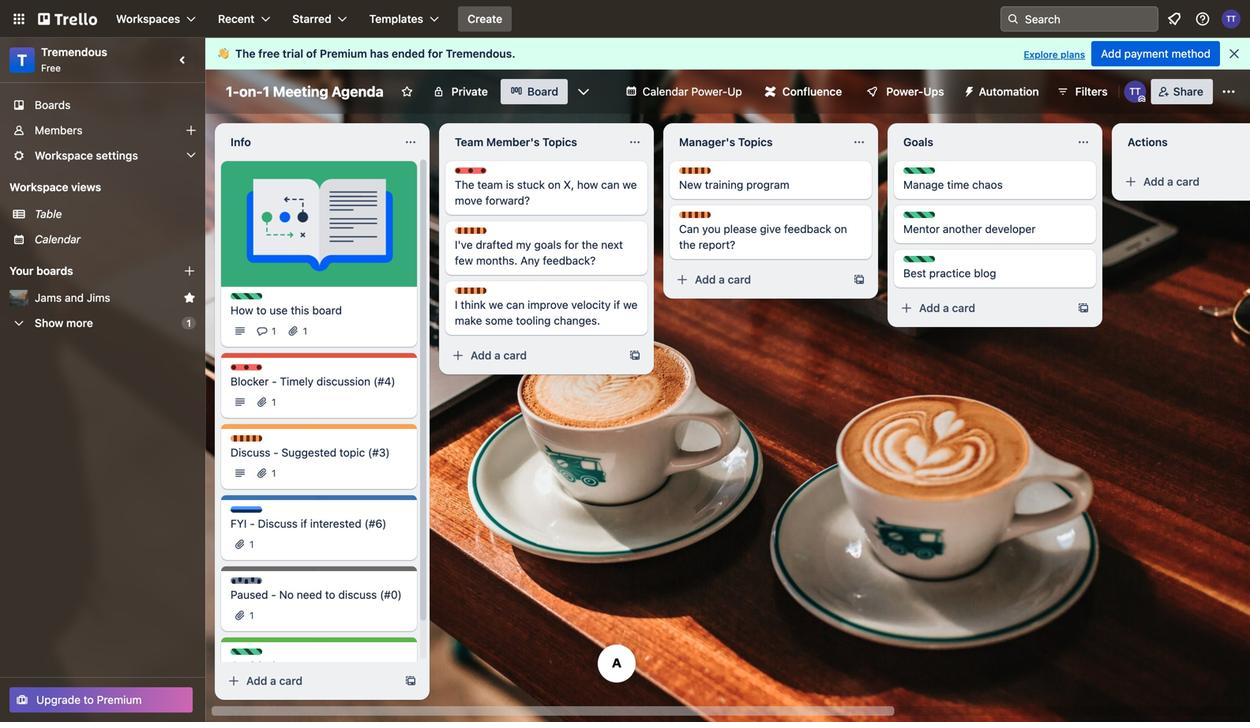 Task type: describe. For each thing, give the bounding box(es) containing it.
discussion
[[317, 375, 371, 388]]

the for 👋
[[235, 47, 256, 60]]

no
[[279, 588, 294, 601]]

color: green, title: "goal" element for manage time chaos
[[904, 168, 940, 179]]

payment
[[1125, 47, 1169, 60]]

ended
[[392, 47, 425, 60]]

- for paused
[[271, 588, 276, 601]]

discuss inside the fyi fyi - discuss if interested (#6)
[[258, 517, 298, 530]]

goals
[[904, 136, 934, 149]]

if inside the fyi fyi - discuss if interested (#6)
[[301, 517, 307, 530]]

1 horizontal spatial tremendous
[[446, 47, 512, 60]]

next
[[601, 238, 623, 251]]

workspace for workspace settings
[[35, 149, 93, 162]]

add a card for can you please give feedback on the report?
[[695, 273, 751, 286]]

1 down 'use'
[[272, 326, 276, 337]]

discuss for -
[[247, 436, 282, 447]]

the inside discuss i've drafted my goals for the next few months. any feedback?
[[582, 238, 599, 251]]

t link
[[9, 47, 35, 73]]

best
[[904, 267, 927, 280]]

goal mentor another developer
[[904, 213, 1036, 235]]

color: orange, title: "discuss" element up color: blue, title: "fyi" element
[[231, 435, 282, 447]]

tremendous link
[[41, 45, 107, 58]]

starred icon image
[[183, 292, 196, 304]]

we right 'velocity'
[[624, 298, 638, 311]]

0 horizontal spatial tremendous
[[41, 45, 107, 58]]

filters button
[[1052, 79, 1113, 104]]

how to use this board link
[[231, 303, 408, 318]]

discuss discuss - suggested topic (#3)
[[231, 436, 390, 459]]

new
[[680, 178, 702, 191]]

card for mentor another developer
[[953, 301, 976, 314]]

goal how to use this board
[[231, 294, 342, 317]]

create from template… image for mentor another developer
[[1078, 302, 1090, 314]]

sm image
[[957, 79, 979, 101]]

timely
[[280, 375, 314, 388]]

goal for mentor
[[920, 213, 940, 224]]

workspace settings
[[35, 149, 138, 162]]

color: red, title: "blocker" element for the team is stuck on x, how can we move forward?
[[455, 168, 505, 179]]

more
[[66, 316, 93, 330]]

card for can you please give feedback on the report?
[[728, 273, 751, 286]]

(#1)
[[257, 659, 277, 672]]

1 topics from the left
[[543, 136, 578, 149]]

color: green, title: "goal" element for mentor another developer
[[904, 212, 940, 224]]

share button
[[1152, 79, 1214, 104]]

0 horizontal spatial terry turtle (terryturtle) image
[[1125, 81, 1147, 103]]

1 horizontal spatial terry turtle (terryturtle) image
[[1222, 9, 1241, 28]]

create from template… image for can you please give feedback on the report?
[[853, 273, 866, 286]]

to inside paused paused - no need to discuss (#0)
[[325, 588, 336, 601]]

card down goal (#1) link
[[279, 674, 303, 687]]

ups
[[924, 85, 945, 98]]

color: orange, title: "discuss" element for training
[[680, 168, 731, 179]]

1-
[[226, 83, 239, 100]]

blog
[[974, 267, 997, 280]]

goal for how
[[247, 294, 267, 305]]

upgrade to premium link
[[9, 687, 193, 713]]

1 down starred icon
[[187, 318, 191, 329]]

goal (#1) link
[[231, 658, 408, 674]]

discuss for think
[[471, 288, 507, 299]]

some
[[485, 314, 513, 327]]

report?
[[699, 238, 736, 251]]

1 inside text field
[[263, 83, 270, 100]]

i've
[[455, 238, 473, 251]]

practice
[[930, 267, 971, 280]]

0 notifications image
[[1165, 9, 1184, 28]]

mentor another developer link
[[904, 221, 1087, 237]]

recent
[[218, 12, 255, 25]]

member's
[[487, 136, 540, 149]]

feedback
[[785, 222, 832, 235]]

recent button
[[209, 6, 280, 32]]

goal for manage
[[920, 168, 940, 179]]

goal manage time chaos
[[904, 168, 1003, 191]]

color: orange, title: "discuss" element for you
[[680, 212, 731, 224]]

developer
[[986, 222, 1036, 235]]

blocker blocker - timely discussion (#4)
[[231, 365, 396, 388]]

star or unstar board image
[[401, 85, 414, 98]]

boards
[[36, 264, 73, 277]]

customize views image
[[576, 84, 592, 100]]

1 horizontal spatial premium
[[320, 47, 367, 60]]

tremendous free
[[41, 45, 107, 73]]

jams
[[35, 291, 62, 304]]

velocity
[[572, 298, 611, 311]]

for inside discuss i've drafted my goals for the next few months. any feedback?
[[565, 238, 579, 251]]

create
[[468, 12, 503, 25]]

show more
[[35, 316, 93, 330]]

calendar power-up
[[643, 85, 743, 98]]

manager's topics
[[680, 136, 773, 149]]

can inside blocker the team is stuck on x, how can we move forward?
[[602, 178, 620, 191]]

paused - no need to discuss (#0) link
[[231, 587, 408, 603]]

on inside blocker the team is stuck on x, how can we move forward?
[[548, 178, 561, 191]]

discuss i've drafted my goals for the next few months. any feedback?
[[455, 228, 623, 267]]

primary element
[[0, 0, 1251, 38]]

we up some
[[489, 298, 504, 311]]

private
[[452, 85, 488, 98]]

up
[[728, 85, 743, 98]]

use
[[270, 304, 288, 317]]

back to home image
[[38, 6, 97, 32]]

add a card for mentor another developer
[[920, 301, 976, 314]]

give
[[760, 222, 782, 235]]

tooling
[[516, 314, 551, 327]]

color: blue, title: "fyi" element
[[231, 506, 262, 518]]

blocker the team is stuck on x, how can we move forward?
[[455, 168, 637, 207]]

how
[[231, 304, 253, 317]]

move
[[455, 194, 483, 207]]

need
[[297, 588, 322, 601]]

color: green, title: "goal" element for goal (#1)
[[231, 649, 267, 661]]

the inside discuss can you please give feedback on the report?
[[680, 238, 696, 251]]

workspaces
[[116, 12, 180, 25]]

👋
[[218, 47, 229, 60]]

explore plans
[[1024, 49, 1086, 60]]

workspace for workspace views
[[9, 181, 68, 194]]

discuss i think we can improve velocity if we make some tooling changes.
[[455, 288, 638, 327]]

add for manager's topics
[[695, 273, 716, 286]]

discuss left suggested on the bottom of page
[[231, 446, 271, 459]]

changes.
[[554, 314, 601, 327]]

discuss for you
[[695, 213, 731, 224]]

search image
[[1007, 13, 1020, 25]]

discuss - suggested topic (#3) link
[[231, 445, 408, 461]]

team
[[478, 178, 503, 191]]

starred
[[293, 12, 332, 25]]

a down actions text field
[[1168, 175, 1174, 188]]

(#6)
[[365, 517, 387, 530]]

1 down color: blue, title: "fyi" element
[[250, 539, 254, 550]]

goal for goal
[[247, 650, 267, 661]]

another
[[943, 222, 983, 235]]

add payment method button
[[1092, 41, 1221, 66]]

- for blocker
[[272, 375, 277, 388]]

calendar for calendar power-up
[[643, 85, 689, 98]]

of
[[306, 47, 317, 60]]

a for i've drafted my goals for the next few months. any feedback?
[[495, 349, 501, 362]]

table
[[35, 207, 62, 220]]

paused left 'no'
[[231, 588, 268, 601]]

add down actions
[[1144, 175, 1165, 188]]

add for team member's topics
[[471, 349, 492, 362]]

boards
[[35, 98, 71, 111]]

open information menu image
[[1196, 11, 1211, 27]]

mentor
[[904, 222, 940, 235]]

color: black, title: "paused" element
[[231, 578, 280, 589]]

add a card down actions text field
[[1144, 175, 1200, 188]]

your boards with 2 items element
[[9, 262, 160, 281]]

workspaces button
[[107, 6, 205, 32]]

explore plans button
[[1024, 45, 1086, 64]]

calendar link
[[35, 232, 196, 247]]

calendar for calendar
[[35, 233, 81, 246]]

1 down this
[[303, 326, 307, 337]]

- for fyi
[[250, 517, 255, 530]]

blocker - timely discussion (#4) link
[[231, 374, 408, 390]]

chaos
[[973, 178, 1003, 191]]

calendar power-up link
[[616, 79, 752, 104]]

Goals text field
[[894, 130, 1068, 155]]

add a card button for can you please give feedback on the report?
[[670, 267, 847, 292]]

members
[[35, 124, 83, 137]]

banner containing 👋
[[205, 38, 1251, 70]]

Actions text field
[[1119, 130, 1251, 155]]

a for mentor another developer
[[944, 301, 950, 314]]

add a card for i've drafted my goals for the next few months. any feedback?
[[471, 349, 527, 362]]

blocker for -
[[247, 365, 281, 376]]



Task type: locate. For each thing, give the bounding box(es) containing it.
goal down mentor on the right top of page
[[920, 257, 940, 268]]

card down report?
[[728, 273, 751, 286]]

1 vertical spatial to
[[325, 588, 336, 601]]

add a card down (#1)
[[247, 674, 303, 687]]

on
[[548, 178, 561, 191], [835, 222, 848, 235]]

- inside paused paused - no need to discuss (#0)
[[271, 588, 276, 601]]

1 vertical spatial color: red, title: "blocker" element
[[231, 364, 281, 376]]

goals
[[534, 238, 562, 251]]

interested
[[310, 517, 362, 530]]

create from template… image
[[853, 273, 866, 286], [1078, 302, 1090, 314], [629, 349, 642, 362], [405, 675, 417, 687]]

1 vertical spatial on
[[835, 222, 848, 235]]

discuss can you please give feedback on the report?
[[680, 213, 848, 251]]

0 horizontal spatial color: red, title: "blocker" element
[[231, 364, 281, 376]]

power- inside button
[[887, 85, 924, 98]]

calendar inside 'link'
[[643, 85, 689, 98]]

card for i've drafted my goals for the next few months. any feedback?
[[504, 349, 527, 362]]

discuss left interested
[[258, 517, 298, 530]]

jams and jims
[[35, 291, 110, 304]]

- left suggested on the bottom of page
[[274, 446, 279, 459]]

the
[[582, 238, 599, 251], [680, 238, 696, 251]]

if inside "discuss i think we can improve velocity if we make some tooling changes."
[[614, 298, 621, 311]]

color: orange, title: "discuss" element up "make"
[[455, 288, 507, 299]]

topics up discuss new training program
[[739, 136, 773, 149]]

color: orange, title: "discuss" element for drafted
[[455, 228, 507, 239]]

1 down discuss discuss - suggested topic (#3)
[[272, 468, 276, 479]]

0 vertical spatial terry turtle (terryturtle) image
[[1222, 9, 1241, 28]]

for
[[428, 47, 443, 60], [565, 238, 579, 251]]

for up feedback? on the top left
[[565, 238, 579, 251]]

suggested
[[282, 446, 337, 459]]

a down (#1)
[[270, 674, 276, 687]]

power- up manager's
[[692, 85, 728, 98]]

1 horizontal spatial for
[[565, 238, 579, 251]]

0 horizontal spatial on
[[548, 178, 561, 191]]

fyi - discuss if interested (#6) link
[[231, 516, 408, 532]]

goal down color: black, title: "paused" element
[[247, 650, 267, 661]]

1 horizontal spatial the
[[455, 178, 475, 191]]

and
[[65, 291, 84, 304]]

0 horizontal spatial can
[[507, 298, 525, 311]]

to right need
[[325, 588, 336, 601]]

upgrade
[[36, 693, 81, 706]]

paused left need
[[247, 578, 280, 589]]

Search field
[[1020, 7, 1158, 31]]

color: green, title: "goal" element down goals on the top right of page
[[904, 168, 940, 179]]

1 vertical spatial workspace
[[9, 181, 68, 194]]

power- inside 'link'
[[692, 85, 728, 98]]

to right upgrade on the left of the page
[[84, 693, 94, 706]]

a down report?
[[719, 273, 725, 286]]

(#3)
[[368, 446, 390, 459]]

info
[[231, 136, 251, 149]]

the down can
[[680, 238, 696, 251]]

goal for best
[[920, 257, 940, 268]]

0 vertical spatial can
[[602, 178, 620, 191]]

0 horizontal spatial power-
[[692, 85, 728, 98]]

0 vertical spatial the
[[235, 47, 256, 60]]

- up color: black, title: "paused" element
[[250, 517, 255, 530]]

discuss inside discuss i've drafted my goals for the next few months. any feedback?
[[471, 228, 507, 239]]

terry turtle (terryturtle) image down payment at the top right of page
[[1125, 81, 1147, 103]]

best practice blog link
[[904, 265, 1087, 281]]

goal inside goal best practice blog
[[920, 257, 940, 268]]

color: orange, title: "discuss" element for think
[[455, 288, 507, 299]]

automation
[[979, 85, 1040, 98]]

jims
[[87, 291, 110, 304]]

discuss up report?
[[695, 213, 731, 224]]

premium right of
[[320, 47, 367, 60]]

1 horizontal spatial color: red, title: "blocker" element
[[455, 168, 505, 179]]

discuss up some
[[471, 288, 507, 299]]

the right 👋
[[235, 47, 256, 60]]

- inside blocker blocker - timely discussion (#4)
[[272, 375, 277, 388]]

templates
[[370, 12, 424, 25]]

1 vertical spatial premium
[[97, 693, 142, 706]]

jams and jims link
[[35, 290, 177, 306]]

add
[[1102, 47, 1122, 60], [1144, 175, 1165, 188], [695, 273, 716, 286], [920, 301, 941, 314], [471, 349, 492, 362], [247, 674, 267, 687]]

if
[[614, 298, 621, 311], [301, 517, 307, 530]]

discuss for drafted
[[471, 228, 507, 239]]

-
[[272, 375, 277, 388], [274, 446, 279, 459], [250, 517, 255, 530], [271, 588, 276, 601]]

settings
[[96, 149, 138, 162]]

discuss inside discuss new training program
[[695, 168, 731, 179]]

goal down manage
[[920, 213, 940, 224]]

- left timely
[[272, 375, 277, 388]]

add a card down some
[[471, 349, 527, 362]]

add down (#1)
[[247, 674, 267, 687]]

manage time chaos link
[[904, 177, 1087, 193]]

board link
[[501, 79, 568, 104]]

power- up goals on the top right of page
[[887, 85, 924, 98]]

goal best practice blog
[[904, 257, 997, 280]]

1 horizontal spatial the
[[680, 238, 696, 251]]

terry turtle (terryturtle) image right open information menu icon
[[1222, 9, 1241, 28]]

tremendous
[[41, 45, 107, 58], [446, 47, 512, 60]]

color: orange, title: "discuss" element up months.
[[455, 228, 507, 239]]

color: green, title: "goal" element for best practice blog
[[904, 256, 940, 268]]

goal left (#1)
[[231, 659, 254, 672]]

blocker for team
[[471, 168, 505, 179]]

a
[[1168, 175, 1174, 188], [719, 273, 725, 286], [944, 301, 950, 314], [495, 349, 501, 362], [270, 674, 276, 687]]

add left payment at the top right of page
[[1102, 47, 1122, 60]]

the for blocker
[[455, 178, 475, 191]]

on right feedback
[[835, 222, 848, 235]]

paused paused - no need to discuss (#0)
[[231, 578, 402, 601]]

color: orange, title: "discuss" element
[[680, 168, 731, 179], [680, 212, 731, 224], [455, 228, 507, 239], [455, 288, 507, 299], [231, 435, 282, 447]]

discuss inside discuss can you please give feedback on the report?
[[695, 213, 731, 224]]

1 horizontal spatial topics
[[739, 136, 773, 149]]

workspace up table on the top left of page
[[9, 181, 68, 194]]

how
[[577, 178, 599, 191]]

topics
[[543, 136, 578, 149], [739, 136, 773, 149]]

the left the next
[[582, 238, 599, 251]]

create from template… image for i've drafted my goals for the next few months. any feedback?
[[629, 349, 642, 362]]

1 power- from the left
[[692, 85, 728, 98]]

blocker down 'use'
[[247, 365, 281, 376]]

Info text field
[[221, 130, 395, 155]]

0 vertical spatial calendar
[[643, 85, 689, 98]]

discuss down timely
[[247, 436, 282, 447]]

color: green, title: "goal" element down color: black, title: "paused" element
[[231, 649, 267, 661]]

1 vertical spatial for
[[565, 238, 579, 251]]

1 down color: black, title: "paused" element
[[250, 610, 254, 621]]

tremendous down the create button
[[446, 47, 512, 60]]

x,
[[564, 178, 575, 191]]

0 horizontal spatial for
[[428, 47, 443, 60]]

1 horizontal spatial to
[[256, 304, 267, 317]]

add a card button
[[1119, 169, 1251, 194], [670, 267, 847, 292], [894, 296, 1071, 321], [446, 343, 623, 368], [221, 668, 398, 694]]

card down actions text field
[[1177, 175, 1200, 188]]

color: green, title: "goal" element
[[904, 168, 940, 179], [904, 212, 940, 224], [904, 256, 940, 268], [231, 293, 267, 305], [231, 649, 267, 661]]

card down some
[[504, 349, 527, 362]]

2 topics from the left
[[739, 136, 773, 149]]

workspace down members
[[35, 149, 93, 162]]

add for goals
[[920, 301, 941, 314]]

color: green, title: "goal" element down manage
[[904, 212, 940, 224]]

(#4)
[[374, 375, 396, 388]]

color: red, title: "blocker" element up move
[[455, 168, 505, 179]]

1 horizontal spatial on
[[835, 222, 848, 235]]

this member is an admin of this board. image
[[1139, 96, 1146, 103]]

2 power- from the left
[[887, 85, 924, 98]]

goal inside goal manage time chaos
[[920, 168, 940, 179]]

team
[[455, 136, 484, 149]]

add for info
[[247, 674, 267, 687]]

0 vertical spatial workspace
[[35, 149, 93, 162]]

has
[[370, 47, 389, 60]]

1 the from the left
[[582, 238, 599, 251]]

paused
[[247, 578, 280, 589], [231, 588, 268, 601]]

1 vertical spatial the
[[455, 178, 475, 191]]

calendar
[[643, 85, 689, 98], [35, 233, 81, 246]]

blocker left is
[[471, 168, 505, 179]]

(#0)
[[380, 588, 402, 601]]

time
[[948, 178, 970, 191]]

members link
[[0, 118, 205, 143]]

add down best
[[920, 301, 941, 314]]

add payment method
[[1102, 47, 1211, 60]]

can up some
[[507, 298, 525, 311]]

card down practice
[[953, 301, 976, 314]]

card
[[1177, 175, 1200, 188], [728, 273, 751, 286], [953, 301, 976, 314], [504, 349, 527, 362], [279, 674, 303, 687]]

on left the x,
[[548, 178, 561, 191]]

the inside blocker the team is stuck on x, how can we move forward?
[[455, 178, 475, 191]]

- for discuss
[[274, 446, 279, 459]]

topics up the x,
[[543, 136, 578, 149]]

1 vertical spatial terry turtle (terryturtle) image
[[1125, 81, 1147, 103]]

color: red, title: "blocker" element
[[455, 168, 505, 179], [231, 364, 281, 376]]

a down some
[[495, 349, 501, 362]]

goal inside goal how to use this board
[[247, 294, 267, 305]]

banner
[[205, 38, 1251, 70]]

improve
[[528, 298, 569, 311]]

the team is stuck on x, how can we move forward? link
[[455, 177, 638, 209]]

tremendous up the free
[[41, 45, 107, 58]]

discuss inside "discuss i think we can improve velocity if we make some tooling changes."
[[471, 288, 507, 299]]

premium right upgrade on the left of the page
[[97, 693, 142, 706]]

color: green, title: "goal" element down mentor on the right top of page
[[904, 256, 940, 268]]

color: orange, title: "discuss" element down manager's
[[680, 168, 731, 179]]

Board name text field
[[218, 79, 392, 104]]

color: red, title: "blocker" element for blocker - timely discussion (#4)
[[231, 364, 281, 376]]

1 horizontal spatial calendar
[[643, 85, 689, 98]]

premium inside upgrade to premium link
[[97, 693, 142, 706]]

0 horizontal spatial calendar
[[35, 233, 81, 246]]

on inside discuss can you please give feedback on the report?
[[835, 222, 848, 235]]

1 vertical spatial calendar
[[35, 233, 81, 246]]

add a card button for mentor another developer
[[894, 296, 1071, 321]]

0 vertical spatial on
[[548, 178, 561, 191]]

color: orange, title: "discuss" element up report?
[[680, 212, 731, 224]]

0 horizontal spatial to
[[84, 693, 94, 706]]

1 horizontal spatial power-
[[887, 85, 924, 98]]

discuss down manager's
[[695, 168, 731, 179]]

if left interested
[[301, 517, 307, 530]]

power-
[[692, 85, 728, 98], [887, 85, 924, 98]]

.
[[512, 47, 516, 60]]

0 horizontal spatial if
[[301, 517, 307, 530]]

add a card down report?
[[695, 273, 751, 286]]

0 vertical spatial if
[[614, 298, 621, 311]]

calendar down table on the top left of page
[[35, 233, 81, 246]]

workspace
[[35, 149, 93, 162], [9, 181, 68, 194]]

i
[[455, 298, 458, 311]]

add board image
[[183, 265, 196, 277]]

discuss new training program
[[680, 168, 790, 191]]

upgrade to premium
[[36, 693, 142, 706]]

calendar up manager's
[[643, 85, 689, 98]]

templates button
[[360, 6, 449, 32]]

add a card
[[1144, 175, 1200, 188], [695, 273, 751, 286], [920, 301, 976, 314], [471, 349, 527, 362], [247, 674, 303, 687]]

few
[[455, 254, 473, 267]]

power-ups
[[887, 85, 945, 98]]

Team Member's Topics text field
[[446, 130, 619, 155]]

explore
[[1024, 49, 1059, 60]]

color: red, title: "blocker" element down how
[[231, 364, 281, 376]]

automation button
[[957, 79, 1049, 104]]

discuss
[[339, 588, 377, 601]]

we right the how
[[623, 178, 637, 191]]

discuss up months.
[[471, 228, 507, 239]]

1 horizontal spatial can
[[602, 178, 620, 191]]

confluence button
[[756, 79, 852, 104]]

Manager's Topics text field
[[670, 130, 844, 155]]

goal
[[920, 168, 940, 179], [920, 213, 940, 224], [920, 257, 940, 268], [247, 294, 267, 305], [247, 650, 267, 661], [231, 659, 254, 672]]

1 down blocker blocker - timely discussion (#4) at the left bottom of the page
[[272, 397, 276, 408]]

1 horizontal spatial if
[[614, 298, 621, 311]]

0 vertical spatial premium
[[320, 47, 367, 60]]

the up move
[[455, 178, 475, 191]]

if right 'velocity'
[[614, 298, 621, 311]]

agenda
[[332, 83, 384, 100]]

for right ended
[[428, 47, 443, 60]]

a down practice
[[944, 301, 950, 314]]

0 vertical spatial for
[[428, 47, 443, 60]]

👋 the free trial of premium has ended for tremendous .
[[218, 47, 516, 60]]

you
[[703, 222, 721, 235]]

add a card down practice
[[920, 301, 976, 314]]

add inside button
[[1102, 47, 1122, 60]]

goal inside the goal mentor another developer
[[920, 213, 940, 224]]

can right the how
[[602, 178, 620, 191]]

blocker inside blocker the team is stuck on x, how can we move forward?
[[471, 168, 505, 179]]

- inside the fyi fyi - discuss if interested (#6)
[[250, 517, 255, 530]]

1 right "1-"
[[263, 83, 270, 100]]

1 vertical spatial can
[[507, 298, 525, 311]]

to left 'use'
[[256, 304, 267, 317]]

- left 'no'
[[271, 588, 276, 601]]

fyi fyi - discuss if interested (#6)
[[231, 507, 387, 530]]

team member's topics
[[455, 136, 578, 149]]

confluence icon image
[[765, 86, 777, 97]]

show
[[35, 316, 63, 330]]

2 horizontal spatial to
[[325, 588, 336, 601]]

we inside blocker the team is stuck on x, how can we move forward?
[[623, 178, 637, 191]]

0 horizontal spatial premium
[[97, 693, 142, 706]]

can inside "discuss i think we can improve velocity if we make some tooling changes."
[[507, 298, 525, 311]]

filters
[[1076, 85, 1108, 98]]

to inside goal how to use this board
[[256, 304, 267, 317]]

new training program link
[[680, 177, 863, 193]]

- inside discuss discuss - suggested topic (#3)
[[274, 446, 279, 459]]

terry turtle (terryturtle) image
[[1222, 9, 1241, 28], [1125, 81, 1147, 103]]

meeting
[[273, 83, 328, 100]]

2 the from the left
[[680, 238, 696, 251]]

color: green, title: "goal" element for how to use this board
[[231, 293, 267, 305]]

color: green, title: "goal" element left 'use'
[[231, 293, 267, 305]]

power-ups button
[[855, 79, 954, 104]]

topic
[[340, 446, 365, 459]]

0 horizontal spatial topics
[[543, 136, 578, 149]]

a for can you please give feedback on the report?
[[719, 273, 725, 286]]

months.
[[476, 254, 518, 267]]

goal left 'use'
[[247, 294, 267, 305]]

stuck
[[517, 178, 545, 191]]

add down report?
[[695, 273, 716, 286]]

workspace inside dropdown button
[[35, 149, 93, 162]]

goal left time
[[920, 168, 940, 179]]

feedback?
[[543, 254, 596, 267]]

workspace navigation collapse icon image
[[172, 49, 194, 71]]

add down "make"
[[471, 349, 492, 362]]

wave image
[[218, 47, 229, 61]]

0 horizontal spatial the
[[582, 238, 599, 251]]

confluence
[[783, 85, 843, 98]]

blocker left timely
[[231, 375, 269, 388]]

show menu image
[[1222, 84, 1237, 100]]

manage
[[904, 178, 945, 191]]

add a card button for i've drafted my goals for the next few months. any feedback?
[[446, 343, 623, 368]]

0 horizontal spatial the
[[235, 47, 256, 60]]

discuss for training
[[695, 168, 731, 179]]

2 vertical spatial to
[[84, 693, 94, 706]]

plans
[[1061, 49, 1086, 60]]

0 vertical spatial to
[[256, 304, 267, 317]]

on-
[[239, 83, 263, 100]]

manager's
[[680, 136, 736, 149]]

0 vertical spatial color: red, title: "blocker" element
[[455, 168, 505, 179]]

1 vertical spatial if
[[301, 517, 307, 530]]



Task type: vqa. For each thing, say whether or not it's contained in the screenshot.
Discuss for -
yes



